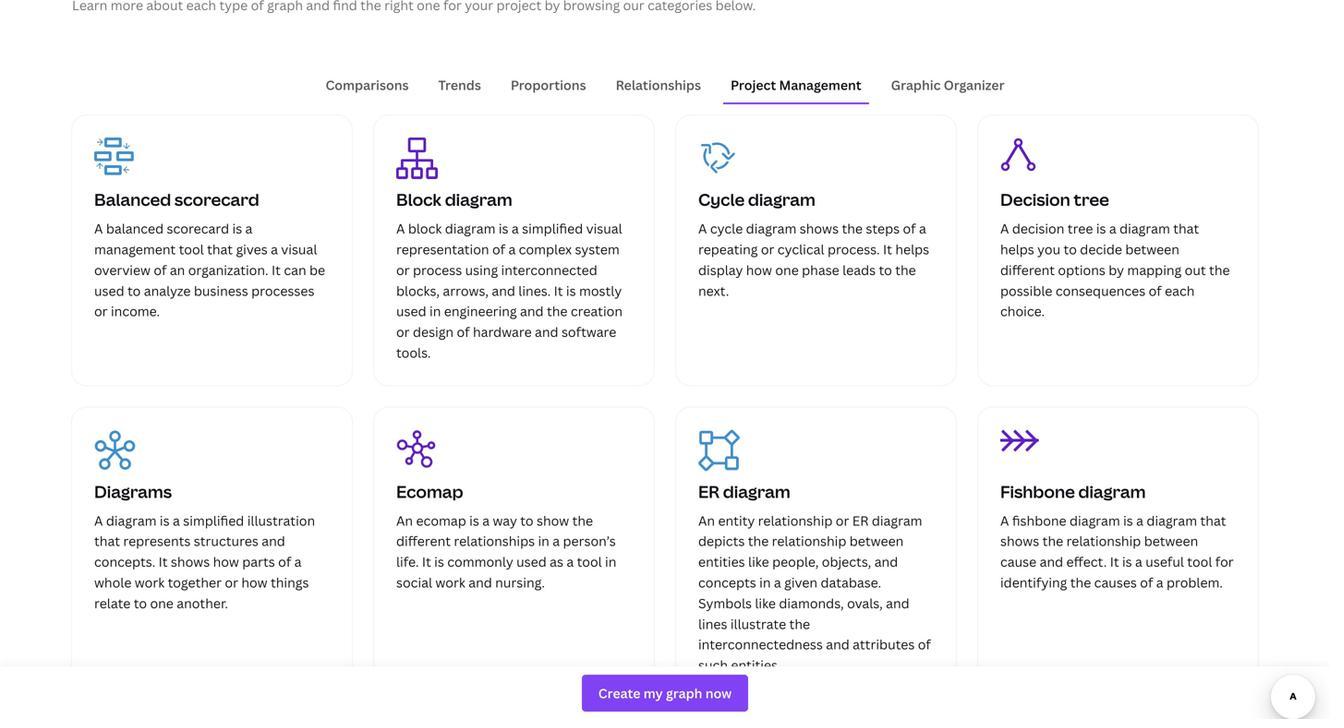 Task type: locate. For each thing, give the bounding box(es) containing it.
0 vertical spatial visual
[[586, 220, 622, 237]]

it up causes
[[1110, 553, 1119, 571]]

1 horizontal spatial simplified
[[522, 220, 583, 237]]

and down the commonly on the left bottom of page
[[468, 574, 492, 592]]

a inside block diagram a block diagram is a simplified visual representation of a complex system or process using interconnected blocks, arrows, and lines. it is mostly used in engineering and the creation or design of hardware and software tools.
[[396, 220, 405, 237]]

2 horizontal spatial how
[[746, 261, 772, 279]]

a inside fishbone diagram a fishbone diagram is a diagram that shows the relationship between cause and effect. it is a useful tool for identifying the causes of a problem.
[[1000, 512, 1009, 529]]

tool up an
[[179, 241, 204, 258]]

tools.
[[396, 344, 431, 362]]

work right social on the bottom
[[435, 574, 465, 592]]

in inside block diagram a block diagram is a simplified visual representation of a complex system or process using interconnected blocks, arrows, and lines. it is mostly used in engineering and the creation or design of hardware and software tools.
[[429, 303, 441, 320]]

next.
[[698, 282, 729, 299]]

a left complex
[[508, 241, 516, 258]]

between up useful
[[1144, 533, 1198, 550]]

of
[[903, 220, 916, 237], [492, 241, 505, 258], [154, 261, 167, 279], [1149, 282, 1162, 299], [457, 323, 470, 341], [278, 553, 291, 571], [1140, 574, 1153, 592], [918, 636, 931, 654]]

different inside decision tree a decision tree is a diagram that helps you to decide between different options by mapping out the possible consequences of each choice.
[[1000, 261, 1055, 279]]

work
[[135, 574, 165, 592], [435, 574, 465, 592]]

how down structures at the bottom left of the page
[[213, 553, 239, 571]]

a inside the cycle diagram a cycle diagram shows the steps of a repeating or cyclical process. it helps display how one phase leads to the next.
[[919, 220, 926, 237]]

or
[[761, 241, 774, 258], [396, 261, 410, 279], [94, 303, 108, 320], [396, 323, 410, 341], [836, 512, 849, 529], [225, 574, 238, 592]]

1 vertical spatial different
[[396, 533, 451, 550]]

shows up cyclical
[[800, 220, 839, 237]]

a up things
[[294, 553, 302, 571]]

tree
[[1074, 189, 1109, 211], [1068, 220, 1093, 237]]

hardware
[[473, 323, 532, 341]]

1 horizontal spatial one
[[775, 261, 799, 279]]

1 vertical spatial one
[[150, 595, 174, 612]]

balanced scorecard a balanced scorecard is a management tool that gives a visual overview of an organization. it can be used to analyze business processes or income.
[[94, 189, 325, 320]]

er up the entity
[[698, 481, 720, 503]]

software
[[562, 323, 616, 341]]

a left the block
[[396, 220, 405, 237]]

balanced scorecard image
[[94, 138, 134, 176]]

0 vertical spatial different
[[1000, 261, 1055, 279]]

0 vertical spatial like
[[748, 553, 769, 571]]

er
[[698, 481, 720, 503], [852, 512, 869, 529]]

relationship inside fishbone diagram a fishbone diagram is a diagram that shows the relationship between cause and effect. it is a useful tool for identifying the causes of a problem.
[[1066, 533, 1141, 550]]

project
[[731, 76, 776, 94]]

1 horizontal spatial used
[[396, 303, 426, 320]]

it down represents
[[159, 553, 168, 571]]

1 vertical spatial management
[[94, 241, 176, 258]]

tool inside fishbone diagram a fishbone diagram is a diagram that shows the relationship between cause and effect. it is a useful tool for identifying the causes of a problem.
[[1187, 553, 1212, 571]]

or up blocks,
[[396, 261, 410, 279]]

2 helps from the left
[[1000, 241, 1034, 258]]

0 horizontal spatial an
[[396, 512, 413, 529]]

used inside ecomap an ecomap is a way to show the different relationships in a person's life. it is commonly used as a tool in social work and nursing.
[[516, 553, 547, 571]]

that up organization.
[[207, 241, 233, 258]]

causes
[[1094, 574, 1137, 592]]

a down the diagrams
[[94, 512, 103, 529]]

to inside decision tree a decision tree is a diagram that helps you to decide between different options by mapping out the possible consequences of each choice.
[[1064, 241, 1077, 258]]

0 horizontal spatial helps
[[895, 241, 929, 258]]

scorecard
[[174, 189, 259, 211], [167, 220, 229, 237]]

how down repeating
[[746, 261, 772, 279]]

to inside the cycle diagram a cycle diagram shows the steps of a repeating or cyclical process. it helps display how one phase leads to the next.
[[879, 261, 892, 279]]

different
[[1000, 261, 1055, 279], [396, 533, 451, 550]]

that
[[1173, 220, 1199, 237], [207, 241, 233, 258], [1200, 512, 1226, 529], [94, 533, 120, 550]]

a up causes
[[1136, 512, 1143, 529]]

management down balanced
[[94, 241, 176, 258]]

it down steps
[[883, 241, 892, 258]]

that up out
[[1173, 220, 1199, 237]]

such
[[698, 657, 728, 674]]

1 horizontal spatial er
[[852, 512, 869, 529]]

a left useful
[[1135, 553, 1142, 571]]

simplified inside block diagram a block diagram is a simplified visual representation of a complex system or process using interconnected blocks, arrows, and lines. it is mostly used in engineering and the creation or design of hardware and software tools.
[[522, 220, 583, 237]]

a inside er diagram an entity relationship or er diagram depicts the relationship between entities like people, objects, and concepts in a given database. symbols like diamonds, ovals, and lines illustrate the interconnectedness and attributes of such entities.
[[774, 574, 781, 592]]

2 horizontal spatial used
[[516, 553, 547, 571]]

0 horizontal spatial er
[[698, 481, 720, 503]]

0 horizontal spatial visual
[[281, 241, 317, 258]]

an inside ecomap an ecomap is a way to show the different relationships in a person's life. it is commonly used as a tool in social work and nursing.
[[396, 512, 413, 529]]

used up nursing.
[[516, 553, 547, 571]]

overview
[[94, 261, 151, 279]]

0 horizontal spatial shows
[[171, 553, 210, 571]]

how
[[746, 261, 772, 279], [213, 553, 239, 571], [241, 574, 267, 592]]

1 an from the left
[[396, 512, 413, 529]]

of right steps
[[903, 220, 916, 237]]

structures
[[194, 533, 258, 550]]

entity
[[718, 512, 755, 529]]

trends
[[438, 76, 481, 94]]

graphic organizer
[[891, 76, 1004, 94]]

one down together
[[150, 595, 174, 612]]

and
[[492, 282, 515, 299], [520, 303, 544, 320], [535, 323, 558, 341], [262, 533, 285, 550], [874, 553, 898, 571], [1040, 553, 1063, 571], [468, 574, 492, 592], [886, 595, 909, 612], [826, 636, 850, 654]]

and up identifying
[[1040, 553, 1063, 571]]

person's
[[563, 533, 616, 550]]

one inside the cycle diagram a cycle diagram shows the steps of a repeating or cyclical process. it helps display how one phase leads to the next.
[[775, 261, 799, 279]]

0 vertical spatial management
[[779, 76, 861, 94]]

one down cyclical
[[775, 261, 799, 279]]

simplified
[[522, 220, 583, 237], [183, 512, 244, 529]]

a left the cycle
[[698, 220, 707, 237]]

the down lines.
[[547, 303, 568, 320]]

one
[[775, 261, 799, 279], [150, 595, 174, 612]]

of down useful
[[1140, 574, 1153, 592]]

1 horizontal spatial visual
[[586, 220, 622, 237]]

the down fishbone
[[1042, 533, 1063, 550]]

it down interconnected
[[554, 282, 563, 299]]

and inside ecomap an ecomap is a way to show the different relationships in a person's life. it is commonly used as a tool in social work and nursing.
[[468, 574, 492, 592]]

possible
[[1000, 282, 1052, 299]]

visual up system
[[586, 220, 622, 237]]

cyclical
[[778, 241, 824, 258]]

that inside diagrams a diagram is a simplified illustration that represents structures and concepts. it shows how parts of a whole work together or how things relate to one another.
[[94, 533, 120, 550]]

1 vertical spatial shows
[[1000, 533, 1039, 550]]

steps
[[866, 220, 900, 237]]

and right ovals,
[[886, 595, 909, 612]]

1 horizontal spatial work
[[435, 574, 465, 592]]

shows inside fishbone diagram a fishbone diagram is a diagram that shows the relationship between cause and effect. it is a useful tool for identifying the causes of a problem.
[[1000, 533, 1039, 550]]

used down blocks,
[[396, 303, 426, 320]]

of up things
[[278, 553, 291, 571]]

like left people,
[[748, 553, 769, 571]]

cycle diagram a cycle diagram shows the steps of a repeating or cyclical process. it helps display how one phase leads to the next.
[[698, 189, 929, 299]]

it
[[883, 241, 892, 258], [272, 261, 281, 279], [554, 282, 563, 299], [159, 553, 168, 571], [422, 553, 431, 571], [1110, 553, 1119, 571]]

to
[[1064, 241, 1077, 258], [879, 261, 892, 279], [127, 282, 141, 299], [520, 512, 533, 529], [134, 595, 147, 612]]

it inside diagrams a diagram is a simplified illustration that represents structures and concepts. it shows how parts of a whole work together or how things relate to one another.
[[159, 553, 168, 571]]

block diagram a block diagram is a simplified visual representation of a complex system or process using interconnected blocks, arrows, and lines. it is mostly used in engineering and the creation or design of hardware and software tools.
[[396, 189, 623, 362]]

2 an from the left
[[698, 512, 715, 529]]

1 horizontal spatial shows
[[800, 220, 839, 237]]

different up possible
[[1000, 261, 1055, 279]]

a inside the cycle diagram a cycle diagram shows the steps of a repeating or cyclical process. it helps display how one phase leads to the next.
[[698, 220, 707, 237]]

between up mapping
[[1125, 241, 1179, 258]]

2 horizontal spatial shows
[[1000, 533, 1039, 550]]

work inside diagrams a diagram is a simplified illustration that represents structures and concepts. it shows how parts of a whole work together or how things relate to one another.
[[135, 574, 165, 592]]

in left given
[[759, 574, 771, 592]]

out
[[1185, 261, 1206, 279]]

block
[[408, 220, 442, 237]]

the up person's
[[572, 512, 593, 529]]

of up "using"
[[492, 241, 505, 258]]

project management button
[[723, 67, 869, 103]]

the up process.
[[842, 220, 863, 237]]

represents
[[123, 533, 191, 550]]

0 vertical spatial how
[[746, 261, 772, 279]]

one inside diagrams a diagram is a simplified illustration that represents structures and concepts. it shows how parts of a whole work together or how things relate to one another.
[[150, 595, 174, 612]]

1 helps from the left
[[895, 241, 929, 258]]

between up objects,
[[850, 533, 904, 550]]

management
[[779, 76, 861, 94], [94, 241, 176, 258]]

0 horizontal spatial one
[[150, 595, 174, 612]]

an
[[170, 261, 185, 279]]

a left fishbone
[[1000, 512, 1009, 529]]

simplified up structures at the bottom left of the page
[[183, 512, 244, 529]]

different up life. in the left bottom of the page
[[396, 533, 451, 550]]

shows up together
[[171, 553, 210, 571]]

0 horizontal spatial simplified
[[183, 512, 244, 529]]

concepts
[[698, 574, 756, 592]]

another.
[[177, 595, 228, 612]]

a up as on the left bottom
[[553, 533, 560, 550]]

tool up problem. at right
[[1187, 553, 1212, 571]]

0 vertical spatial used
[[94, 282, 124, 299]]

a left decision
[[1000, 220, 1009, 237]]

ovals,
[[847, 595, 883, 612]]

shows inside the cycle diagram a cycle diagram shows the steps of a repeating or cyclical process. it helps display how one phase leads to the next.
[[800, 220, 839, 237]]

entities
[[698, 553, 745, 571]]

an up depicts
[[698, 512, 715, 529]]

like up the illustrate
[[755, 595, 776, 612]]

of left an
[[154, 261, 167, 279]]

it inside block diagram a block diagram is a simplified visual representation of a complex system or process using interconnected blocks, arrows, and lines. it is mostly used in engineering and the creation or design of hardware and software tools.
[[554, 282, 563, 299]]

management right project
[[779, 76, 861, 94]]

0 vertical spatial er
[[698, 481, 720, 503]]

or up objects,
[[836, 512, 849, 529]]

lines.
[[518, 282, 551, 299]]

0 horizontal spatial tool
[[179, 241, 204, 258]]

a right as on the left bottom
[[567, 553, 574, 571]]

or inside er diagram an entity relationship or er diagram depicts the relationship between entities like people, objects, and concepts in a given database. symbols like diamonds, ovals, and lines illustrate the interconnectedness and attributes of such entities.
[[836, 512, 849, 529]]

used down overview
[[94, 282, 124, 299]]

1 horizontal spatial how
[[241, 574, 267, 592]]

2 vertical spatial used
[[516, 553, 547, 571]]

and inside diagrams a diagram is a simplified illustration that represents structures and concepts. it shows how parts of a whole work together or how things relate to one another.
[[262, 533, 285, 550]]

graphic
[[891, 76, 941, 94]]

a for decision
[[1000, 220, 1009, 237]]

to up income. on the top left of the page
[[127, 282, 141, 299]]

creation
[[571, 303, 623, 320]]

shows
[[800, 220, 839, 237], [1000, 533, 1039, 550], [171, 553, 210, 571]]

diagram inside decision tree a decision tree is a diagram that helps you to decide between different options by mapping out the possible consequences of each choice.
[[1120, 220, 1170, 237]]

it left "can"
[[272, 261, 281, 279]]

is inside decision tree a decision tree is a diagram that helps you to decide between different options by mapping out the possible consequences of each choice.
[[1096, 220, 1106, 237]]

1 vertical spatial simplified
[[183, 512, 244, 529]]

balanced
[[106, 220, 164, 237]]

0 vertical spatial one
[[775, 261, 799, 279]]

fishbone
[[1000, 481, 1075, 503]]

to inside 'balanced scorecard a balanced scorecard is a management tool that gives a visual overview of an organization. it can be used to analyze business processes or income.'
[[127, 282, 141, 299]]

visual
[[586, 220, 622, 237], [281, 241, 317, 258]]

0 horizontal spatial used
[[94, 282, 124, 299]]

a
[[94, 220, 103, 237], [396, 220, 405, 237], [698, 220, 707, 237], [1000, 220, 1009, 237], [94, 512, 103, 529], [1000, 512, 1009, 529]]

2 work from the left
[[435, 574, 465, 592]]

social
[[396, 574, 432, 592]]

of inside er diagram an entity relationship or er diagram depicts the relationship between entities like people, objects, and concepts in a given database. symbols like diamonds, ovals, and lines illustrate the interconnectedness and attributes of such entities.
[[918, 636, 931, 654]]

a up "decide" at the top
[[1109, 220, 1116, 237]]

1 work from the left
[[135, 574, 165, 592]]

1 vertical spatial used
[[396, 303, 426, 320]]

it right life. in the left bottom of the page
[[422, 553, 431, 571]]

the
[[842, 220, 863, 237], [895, 261, 916, 279], [1209, 261, 1230, 279], [547, 303, 568, 320], [572, 512, 593, 529], [748, 533, 769, 550], [1042, 533, 1063, 550], [1070, 574, 1091, 592], [789, 615, 810, 633]]

a inside decision tree a decision tree is a diagram that helps you to decide between different options by mapping out the possible consequences of each choice.
[[1000, 220, 1009, 237]]

helps down steps
[[895, 241, 929, 258]]

0 horizontal spatial different
[[396, 533, 451, 550]]

phase
[[802, 261, 839, 279]]

can
[[284, 261, 306, 279]]

1 vertical spatial how
[[213, 553, 239, 571]]

work inside ecomap an ecomap is a way to show the different relationships in a person's life. it is commonly used as a tool in social work and nursing.
[[435, 574, 465, 592]]

0 horizontal spatial how
[[213, 553, 239, 571]]

shows up cause
[[1000, 533, 1039, 550]]

0 vertical spatial simplified
[[522, 220, 583, 237]]

er up objects,
[[852, 512, 869, 529]]

visual up "can"
[[281, 241, 317, 258]]

the right out
[[1209, 261, 1230, 279]]

the inside ecomap an ecomap is a way to show the different relationships in a person's life. it is commonly used as a tool in social work and nursing.
[[572, 512, 593, 529]]

1 horizontal spatial tool
[[577, 553, 602, 571]]

block diagram image
[[396, 138, 438, 179]]

of inside 'balanced scorecard a balanced scorecard is a management tool that gives a visual overview of an organization. it can be used to analyze business processes or income.'
[[154, 261, 167, 279]]

an inside er diagram an entity relationship or er diagram depicts the relationship between entities like people, objects, and concepts in a given database. symbols like diamonds, ovals, and lines illustrate the interconnectedness and attributes of such entities.
[[698, 512, 715, 529]]

scorecard up gives
[[174, 189, 259, 211]]

relate
[[94, 595, 131, 612]]

it inside ecomap an ecomap is a way to show the different relationships in a person's life. it is commonly used as a tool in social work and nursing.
[[422, 553, 431, 571]]

is inside 'balanced scorecard a balanced scorecard is a management tool that gives a visual overview of an organization. it can be used to analyze business processes or income.'
[[232, 220, 242, 237]]

to right leads
[[879, 261, 892, 279]]

work down concepts.
[[135, 574, 165, 592]]

a right gives
[[271, 241, 278, 258]]

process
[[413, 261, 462, 279]]

1 vertical spatial visual
[[281, 241, 317, 258]]

a for fishbone
[[1000, 512, 1009, 529]]

0 horizontal spatial work
[[135, 574, 165, 592]]

to right relate
[[134, 595, 147, 612]]

to right way
[[520, 512, 533, 529]]

a
[[245, 220, 253, 237], [512, 220, 519, 237], [919, 220, 926, 237], [1109, 220, 1116, 237], [271, 241, 278, 258], [508, 241, 516, 258], [173, 512, 180, 529], [482, 512, 490, 529], [1136, 512, 1143, 529], [553, 533, 560, 550], [294, 553, 302, 571], [567, 553, 574, 571], [1135, 553, 1142, 571], [774, 574, 781, 592], [1156, 574, 1163, 592]]

the inside block diagram a block diagram is a simplified visual representation of a complex system or process using interconnected blocks, arrows, and lines. it is mostly used in engineering and the creation or design of hardware and software tools.
[[547, 303, 568, 320]]

0 horizontal spatial management
[[94, 241, 176, 258]]

between
[[1125, 241, 1179, 258], [850, 533, 904, 550], [1144, 533, 1198, 550]]

1 horizontal spatial helps
[[1000, 241, 1034, 258]]

using
[[465, 261, 498, 279]]

helps
[[895, 241, 929, 258], [1000, 241, 1034, 258]]

a left given
[[774, 574, 781, 592]]

scorecard up an
[[167, 220, 229, 237]]

diamonds,
[[779, 595, 844, 612]]

a left balanced
[[94, 220, 103, 237]]

and down illustration
[[262, 533, 285, 550]]

relationship
[[758, 512, 833, 529], [772, 533, 846, 550], [1066, 533, 1141, 550]]

er diagram an entity relationship or er diagram depicts the relationship between entities like people, objects, and concepts in a given database. symbols like diamonds, ovals, and lines illustrate the interconnectedness and attributes of such entities.
[[698, 481, 931, 674]]

to right you
[[1064, 241, 1077, 258]]

commonly
[[447, 553, 513, 571]]

1 vertical spatial tree
[[1068, 220, 1093, 237]]

2 vertical spatial how
[[241, 574, 267, 592]]

management inside 'balanced scorecard a balanced scorecard is a management tool that gives a visual overview of an organization. it can be used to analyze business processes or income.'
[[94, 241, 176, 258]]

decide
[[1080, 241, 1122, 258]]

of right attributes
[[918, 636, 931, 654]]

or up another.
[[225, 574, 238, 592]]

whole
[[94, 574, 132, 592]]

of inside diagrams a diagram is a simplified illustration that represents structures and concepts. it shows how parts of a whole work together or how things relate to one another.
[[278, 553, 291, 571]]

1 horizontal spatial management
[[779, 76, 861, 94]]

a inside 'balanced scorecard a balanced scorecard is a management tool that gives a visual overview of an organization. it can be used to analyze business processes or income.'
[[94, 220, 103, 237]]

cycle
[[698, 189, 745, 211]]

cause
[[1000, 553, 1037, 571]]

2 vertical spatial shows
[[171, 553, 210, 571]]

in up design
[[429, 303, 441, 320]]

0 vertical spatial shows
[[800, 220, 839, 237]]

in down show
[[538, 533, 549, 550]]

project management
[[731, 76, 861, 94]]

that up for
[[1200, 512, 1226, 529]]

1 horizontal spatial an
[[698, 512, 715, 529]]

balanced
[[94, 189, 171, 211]]

1 horizontal spatial different
[[1000, 261, 1055, 279]]

that up concepts.
[[94, 533, 120, 550]]

or left income. on the top left of the page
[[94, 303, 108, 320]]

or left cyclical
[[761, 241, 774, 258]]

2 horizontal spatial tool
[[1187, 553, 1212, 571]]

a right steps
[[919, 220, 926, 237]]

how down parts
[[241, 574, 267, 592]]

between inside decision tree a decision tree is a diagram that helps you to decide between different options by mapping out the possible consequences of each choice.
[[1125, 241, 1179, 258]]

ecomap
[[416, 512, 466, 529]]



Task type: describe. For each thing, give the bounding box(es) containing it.
0 vertical spatial scorecard
[[174, 189, 259, 211]]

the down diamonds,
[[789, 615, 810, 633]]

and left "software"
[[535, 323, 558, 341]]

in inside er diagram an entity relationship or er diagram depicts the relationship between entities like people, objects, and concepts in a given database. symbols like diamonds, ovals, and lines illustrate the interconnectedness and attributes of such entities.
[[759, 574, 771, 592]]

be
[[309, 261, 325, 279]]

a left way
[[482, 512, 490, 529]]

tool inside ecomap an ecomap is a way to show the different relationships in a person's life. it is commonly used as a tool in social work and nursing.
[[577, 553, 602, 571]]

a for block
[[396, 220, 405, 237]]

attributes
[[853, 636, 915, 654]]

of inside fishbone diagram a fishbone diagram is a diagram that shows the relationship between cause and effect. it is a useful tool for identifying the causes of a problem.
[[1140, 574, 1153, 592]]

repeating
[[698, 241, 758, 258]]

blocks,
[[396, 282, 440, 299]]

the down effect.
[[1070, 574, 1091, 592]]

for
[[1215, 553, 1234, 571]]

it inside the cycle diagram a cycle diagram shows the steps of a repeating or cyclical process. it helps display how one phase leads to the next.
[[883, 241, 892, 258]]

decision
[[1000, 189, 1070, 211]]

relationships
[[616, 76, 701, 94]]

interconnected
[[501, 261, 597, 279]]

consequences
[[1056, 282, 1145, 299]]

and down lines.
[[520, 303, 544, 320]]

simplified inside diagrams a diagram is a simplified illustration that represents structures and concepts. it shows how parts of a whole work together or how things relate to one another.
[[183, 512, 244, 529]]

together
[[168, 574, 222, 592]]

mapping
[[1127, 261, 1182, 279]]

that inside fishbone diagram a fishbone diagram is a diagram that shows the relationship between cause and effect. it is a useful tool for identifying the causes of a problem.
[[1200, 512, 1226, 529]]

trends button
[[431, 67, 488, 103]]

business
[[194, 282, 248, 299]]

to inside ecomap an ecomap is a way to show the different relationships in a person's life. it is commonly used as a tool in social work and nursing.
[[520, 512, 533, 529]]

or up tools.
[[396, 323, 410, 341]]

ecomap an ecomap is a way to show the different relationships in a person's life. it is commonly used as a tool in social work and nursing.
[[396, 481, 616, 592]]

organizer
[[944, 76, 1004, 94]]

is inside diagrams a diagram is a simplified illustration that represents structures and concepts. it shows how parts of a whole work together or how things relate to one another.
[[160, 512, 170, 529]]

display
[[698, 261, 743, 279]]

how inside the cycle diagram a cycle diagram shows the steps of a repeating or cyclical process. it helps display how one phase leads to the next.
[[746, 261, 772, 279]]

parts
[[242, 553, 275, 571]]

objects,
[[822, 553, 871, 571]]

choice.
[[1000, 303, 1045, 320]]

cycle diagram image
[[698, 138, 739, 177]]

helps inside the cycle diagram a cycle diagram shows the steps of a repeating or cyclical process. it helps display how one phase leads to the next.
[[895, 241, 929, 258]]

of inside decision tree a decision tree is a diagram that helps you to decide between different options by mapping out the possible consequences of each choice.
[[1149, 282, 1162, 299]]

arrows,
[[443, 282, 489, 299]]

income.
[[111, 303, 160, 320]]

fishbone diagram a fishbone diagram is a diagram that shows the relationship between cause and effect. it is a useful tool for identifying the causes of a problem.
[[1000, 481, 1234, 592]]

or inside the cycle diagram a cycle diagram shows the steps of a repeating or cyclical process. it helps display how one phase leads to the next.
[[761, 241, 774, 258]]

as
[[550, 553, 563, 571]]

entities.
[[731, 657, 781, 674]]

management inside button
[[779, 76, 861, 94]]

and left attributes
[[826, 636, 850, 654]]

useful
[[1146, 553, 1184, 571]]

options
[[1058, 261, 1105, 279]]

illustration
[[247, 512, 315, 529]]

a up gives
[[245, 220, 253, 237]]

of down engineering
[[457, 323, 470, 341]]

1 vertical spatial er
[[852, 512, 869, 529]]

that inside decision tree a decision tree is a diagram that helps you to decide between different options by mapping out the possible consequences of each choice.
[[1173, 220, 1199, 237]]

complex
[[519, 241, 572, 258]]

between inside fishbone diagram a fishbone diagram is a diagram that shows the relationship between cause and effect. it is a useful tool for identifying the causes of a problem.
[[1144, 533, 1198, 550]]

a up complex
[[512, 220, 519, 237]]

diagrams
[[94, 481, 172, 503]]

ecomap image
[[396, 430, 436, 469]]

comparisons button
[[318, 67, 416, 103]]

gives
[[236, 241, 268, 258]]

interconnectedness
[[698, 636, 823, 654]]

each
[[1165, 282, 1195, 299]]

a inside diagrams a diagram is a simplified illustration that represents structures and concepts. it shows how parts of a whole work together or how things relate to one another.
[[94, 512, 103, 529]]

or inside 'balanced scorecard a balanced scorecard is a management tool that gives a visual overview of an organization. it can be used to analyze business processes or income.'
[[94, 303, 108, 320]]

organization.
[[188, 261, 268, 279]]

1 vertical spatial like
[[755, 595, 776, 612]]

0 vertical spatial tree
[[1074, 189, 1109, 211]]

lines
[[698, 615, 727, 633]]

a up represents
[[173, 512, 180, 529]]

nursing.
[[495, 574, 545, 592]]

shows inside diagrams a diagram is a simplified illustration that represents structures and concepts. it shows how parts of a whole work together or how things relate to one another.
[[171, 553, 210, 571]]

visual inside block diagram a block diagram is a simplified visual representation of a complex system or process using interconnected blocks, arrows, and lines. it is mostly used in engineering and the creation or design of hardware and software tools.
[[586, 220, 622, 237]]

to inside diagrams a diagram is a simplified illustration that represents structures and concepts. it shows how parts of a whole work together or how things relate to one another.
[[134, 595, 147, 612]]

leads
[[842, 261, 876, 279]]

problem.
[[1167, 574, 1223, 592]]

a for cycle
[[698, 220, 707, 237]]

a down useful
[[1156, 574, 1163, 592]]

proportions button
[[503, 67, 593, 103]]

diagrams a diagram is a simplified illustration that represents structures and concepts. it shows how parts of a whole work together or how things relate to one another.
[[94, 481, 315, 612]]

fishbone diagram image
[[1000, 430, 1039, 452]]

design
[[413, 323, 454, 341]]

relationships
[[454, 533, 535, 550]]

illustrate
[[730, 615, 786, 633]]

life.
[[396, 553, 419, 571]]

concepts.
[[94, 553, 155, 571]]

and inside fishbone diagram a fishbone diagram is a diagram that shows the relationship between cause and effect. it is a useful tool for identifying the causes of a problem.
[[1040, 553, 1063, 571]]

identifying
[[1000, 574, 1067, 592]]

or inside diagrams a diagram is a simplified illustration that represents structures and concepts. it shows how parts of a whole work together or how things relate to one another.
[[225, 574, 238, 592]]

that inside 'balanced scorecard a balanced scorecard is a management tool that gives a visual overview of an organization. it can be used to analyze business processes or income.'
[[207, 241, 233, 258]]

depicts
[[698, 533, 745, 550]]

way
[[493, 512, 517, 529]]

processes
[[251, 282, 314, 299]]

a for balanced
[[94, 220, 103, 237]]

used inside block diagram a block diagram is a simplified visual representation of a complex system or process using interconnected blocks, arrows, and lines. it is mostly used in engineering and the creation or design of hardware and software tools.
[[396, 303, 426, 320]]

visual inside 'balanced scorecard a balanced scorecard is a management tool that gives a visual overview of an organization. it can be used to analyze business processes or income.'
[[281, 241, 317, 258]]

things
[[271, 574, 309, 592]]

decision tree a decision tree is a diagram that helps you to decide between different options by mapping out the possible consequences of each choice.
[[1000, 189, 1230, 320]]

database.
[[821, 574, 881, 592]]

the down the entity
[[748, 533, 769, 550]]

a inside decision tree a decision tree is a diagram that helps you to decide between different options by mapping out the possible consequences of each choice.
[[1109, 220, 1116, 237]]

decision tree image
[[1000, 138, 1036, 172]]

by
[[1109, 261, 1124, 279]]

in down person's
[[605, 553, 616, 571]]

engineering
[[444, 303, 517, 320]]

1 vertical spatial scorecard
[[167, 220, 229, 237]]

er diagram image
[[698, 430, 740, 471]]

show
[[537, 512, 569, 529]]

different inside ecomap an ecomap is a way to show the different relationships in a person's life. it is commonly used as a tool in social work and nursing.
[[396, 533, 451, 550]]

comparisons
[[326, 76, 409, 94]]

the right leads
[[895, 261, 916, 279]]

the inside decision tree a decision tree is a diagram that helps you to decide between different options by mapping out the possible consequences of each choice.
[[1209, 261, 1230, 279]]

of inside the cycle diagram a cycle diagram shows the steps of a repeating or cyclical process. it helps display how one phase leads to the next.
[[903, 220, 916, 237]]

tool inside 'balanced scorecard a balanced scorecard is a management tool that gives a visual overview of an organization. it can be used to analyze business processes or income.'
[[179, 241, 204, 258]]

ecomap
[[396, 481, 463, 503]]

effect.
[[1066, 553, 1107, 571]]

and right objects,
[[874, 553, 898, 571]]

used inside 'balanced scorecard a balanced scorecard is a management tool that gives a visual overview of an organization. it can be used to analyze business processes or income.'
[[94, 282, 124, 299]]

diagrams image
[[94, 430, 136, 471]]

system
[[575, 241, 620, 258]]

and down "using"
[[492, 282, 515, 299]]

proportions
[[511, 76, 586, 94]]

representation
[[396, 241, 489, 258]]

it inside fishbone diagram a fishbone diagram is a diagram that shows the relationship between cause and effect. it is a useful tool for identifying the causes of a problem.
[[1110, 553, 1119, 571]]

diagram inside diagrams a diagram is a simplified illustration that represents structures and concepts. it shows how parts of a whole work together or how things relate to one another.
[[106, 512, 157, 529]]

block
[[396, 189, 442, 211]]

helps inside decision tree a decision tree is a diagram that helps you to decide between different options by mapping out the possible consequences of each choice.
[[1000, 241, 1034, 258]]

mostly
[[579, 282, 622, 299]]

analyze
[[144, 282, 191, 299]]

it inside 'balanced scorecard a balanced scorecard is a management tool that gives a visual overview of an organization. it can be used to analyze business processes or income.'
[[272, 261, 281, 279]]

between inside er diagram an entity relationship or er diagram depicts the relationship between entities like people, objects, and concepts in a given database. symbols like diamonds, ovals, and lines illustrate the interconnectedness and attributes of such entities.
[[850, 533, 904, 550]]



Task type: vqa. For each thing, say whether or not it's contained in the screenshot.
relationship
yes



